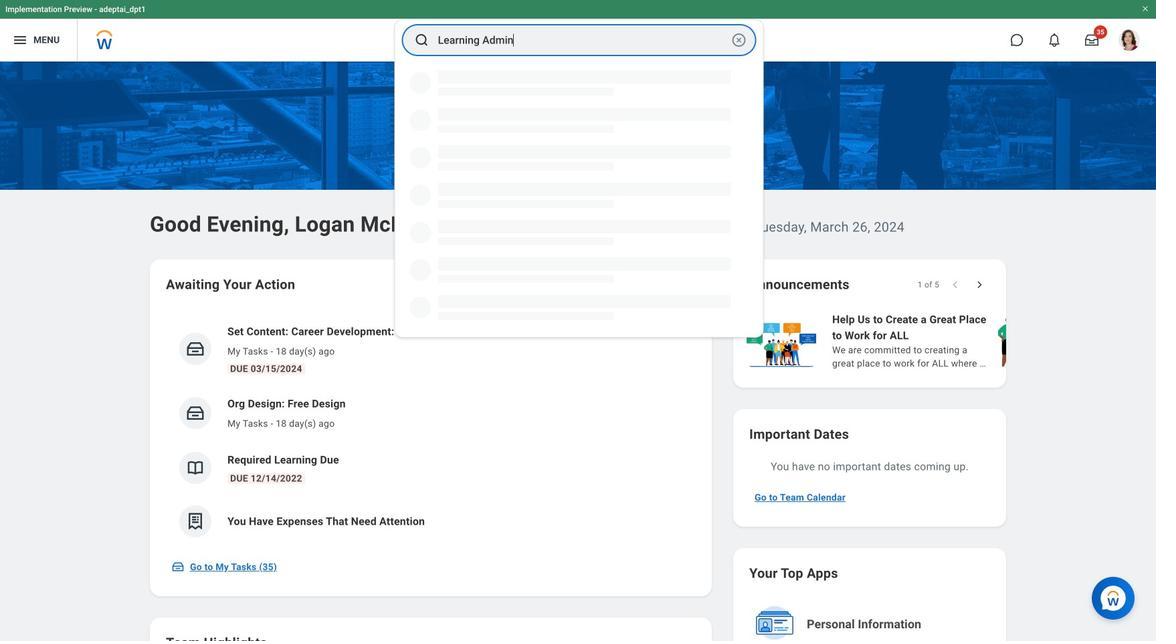 Task type: describe. For each thing, give the bounding box(es) containing it.
notifications large image
[[1048, 33, 1061, 47]]

book open image
[[185, 458, 205, 478]]

chevron right small image
[[973, 278, 986, 292]]

0 horizontal spatial list
[[166, 313, 696, 549]]

0 vertical spatial inbox image
[[185, 339, 205, 359]]

profile logan mcneil image
[[1119, 29, 1140, 54]]

1 horizontal spatial list
[[744, 310, 1156, 372]]

justify image
[[12, 32, 28, 48]]

0 horizontal spatial inbox image
[[171, 561, 185, 574]]

close environment banner image
[[1142, 5, 1150, 13]]



Task type: vqa. For each thing, say whether or not it's contained in the screenshot.
book open image
yes



Task type: locate. For each thing, give the bounding box(es) containing it.
1 horizontal spatial inbox image
[[185, 339, 205, 359]]

banner
[[0, 0, 1156, 62]]

inbox large image
[[1085, 33, 1099, 47]]

Search Workday  search field
[[438, 25, 728, 55]]

main content
[[0, 62, 1156, 642]]

list
[[744, 310, 1156, 372], [166, 313, 696, 549]]

inbox image
[[185, 339, 205, 359], [171, 561, 185, 574]]

None search field
[[394, 19, 764, 338]]

x circle image
[[731, 32, 747, 48]]

dashboard expenses image
[[185, 512, 205, 532]]

chevron left small image
[[949, 278, 962, 292]]

1 vertical spatial inbox image
[[171, 561, 185, 574]]

search image
[[414, 32, 430, 48]]

status
[[918, 280, 939, 290]]

inbox image
[[185, 403, 205, 424]]



